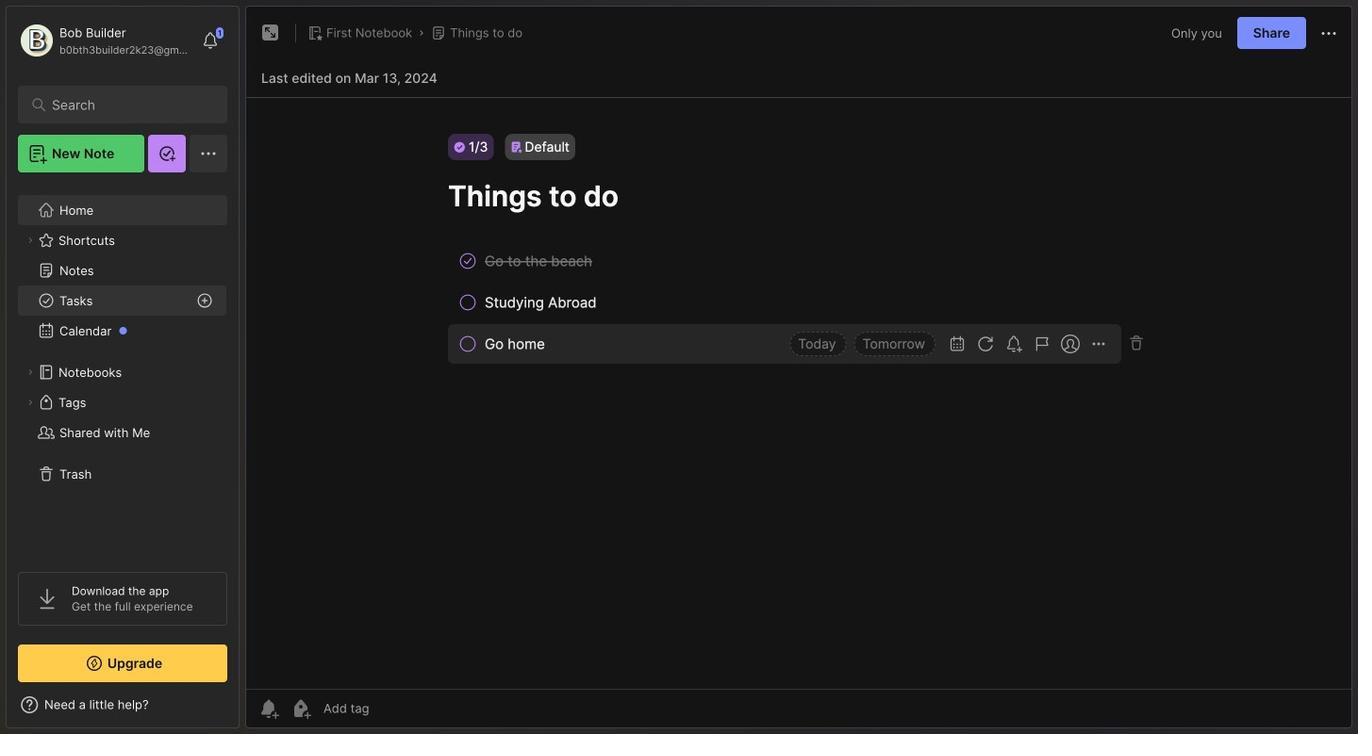 Task type: vqa. For each thing, say whether or not it's contained in the screenshot.
more
no



Task type: describe. For each thing, give the bounding box(es) containing it.
Search text field
[[52, 96, 202, 114]]

add a reminder image
[[257, 698, 280, 721]]

more actions image
[[1317, 22, 1340, 45]]

main element
[[0, 0, 245, 735]]

More actions field
[[1317, 21, 1340, 45]]

expand tags image
[[25, 397, 36, 408]]

expand notebooks image
[[25, 367, 36, 378]]

note window element
[[245, 6, 1352, 734]]

click to collapse image
[[238, 700, 252, 722]]



Task type: locate. For each thing, give the bounding box(es) containing it.
Note Editor text field
[[246, 97, 1351, 689]]

Account field
[[18, 22, 192, 59]]

none search field inside main element
[[52, 93, 202, 116]]

Add tag field
[[322, 701, 463, 717]]

tree
[[7, 184, 239, 555]]

add tag image
[[290, 698, 312, 721]]

None search field
[[52, 93, 202, 116]]

WHAT'S NEW field
[[7, 690, 239, 721]]

expand note image
[[259, 22, 282, 44]]

tree inside main element
[[7, 184, 239, 555]]



